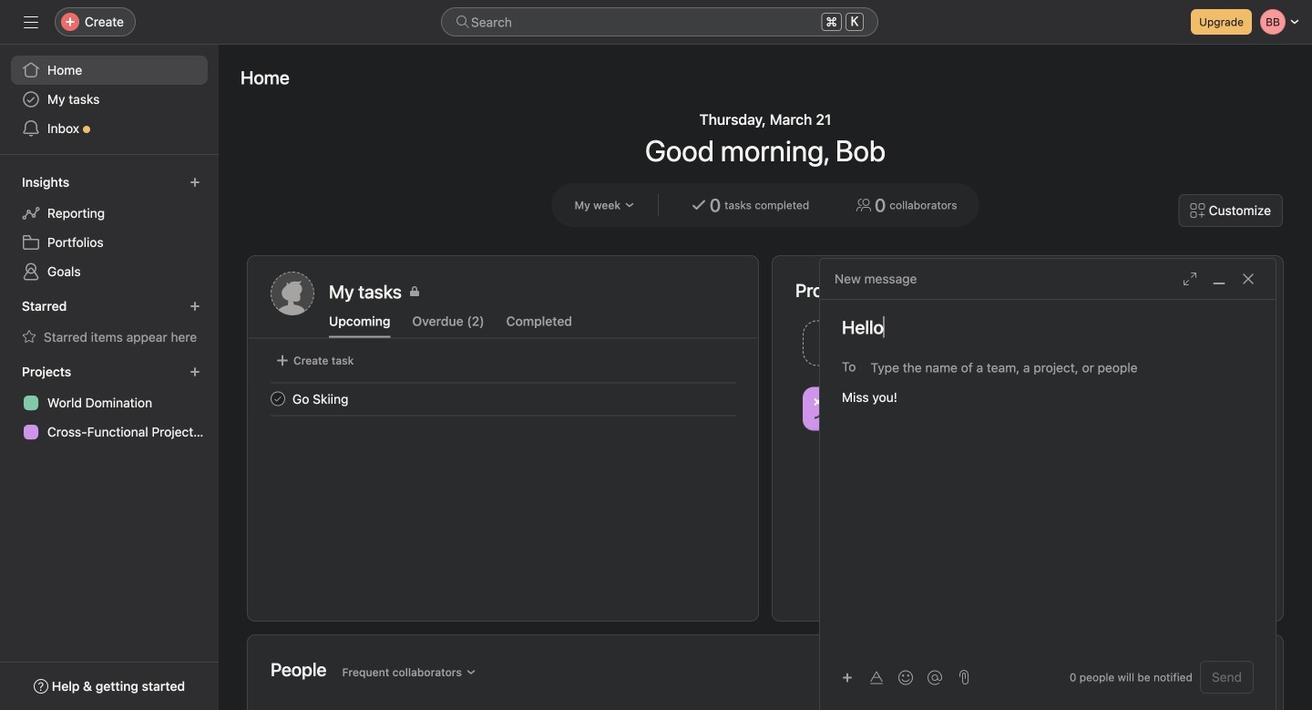 Task type: vqa. For each thing, say whether or not it's contained in the screenshot.
Completed option within Test One cell
no



Task type: describe. For each thing, give the bounding box(es) containing it.
new project or portfolio image
[[190, 366, 201, 377]]

insights element
[[0, 166, 219, 290]]

mark complete image
[[267, 388, 289, 410]]

line_and_symbols image
[[814, 398, 836, 420]]

Type the name of a team, a project, or people text field
[[871, 356, 1244, 378]]

add profile photo image
[[271, 272, 314, 315]]

expand popout to full screen image
[[1183, 272, 1198, 286]]

Search tasks, projects, and more text field
[[441, 7, 879, 36]]

at mention image
[[928, 670, 943, 685]]

hide sidebar image
[[24, 15, 38, 29]]

insert an object image
[[842, 672, 853, 683]]

add items to starred image
[[190, 301, 201, 312]]



Task type: locate. For each thing, give the bounding box(es) containing it.
1 horizontal spatial list item
[[796, 315, 1029, 371]]

0 vertical spatial list item
[[796, 315, 1029, 371]]

toolbar
[[835, 664, 952, 691]]

Mark complete checkbox
[[267, 388, 289, 410]]

Add subject text field
[[820, 314, 1276, 340]]

close image
[[1242, 272, 1256, 286]]

1 vertical spatial list item
[[249, 382, 758, 415]]

global element
[[0, 45, 219, 154]]

starred element
[[0, 290, 219, 356]]

0 horizontal spatial list item
[[249, 382, 758, 415]]

minimize image
[[1212, 272, 1227, 286]]

None field
[[441, 7, 879, 36]]

list item
[[796, 315, 1029, 371], [249, 382, 758, 415]]

projects element
[[0, 356, 219, 450]]

dialog
[[820, 259, 1276, 710]]

new insights image
[[190, 177, 201, 188]]



